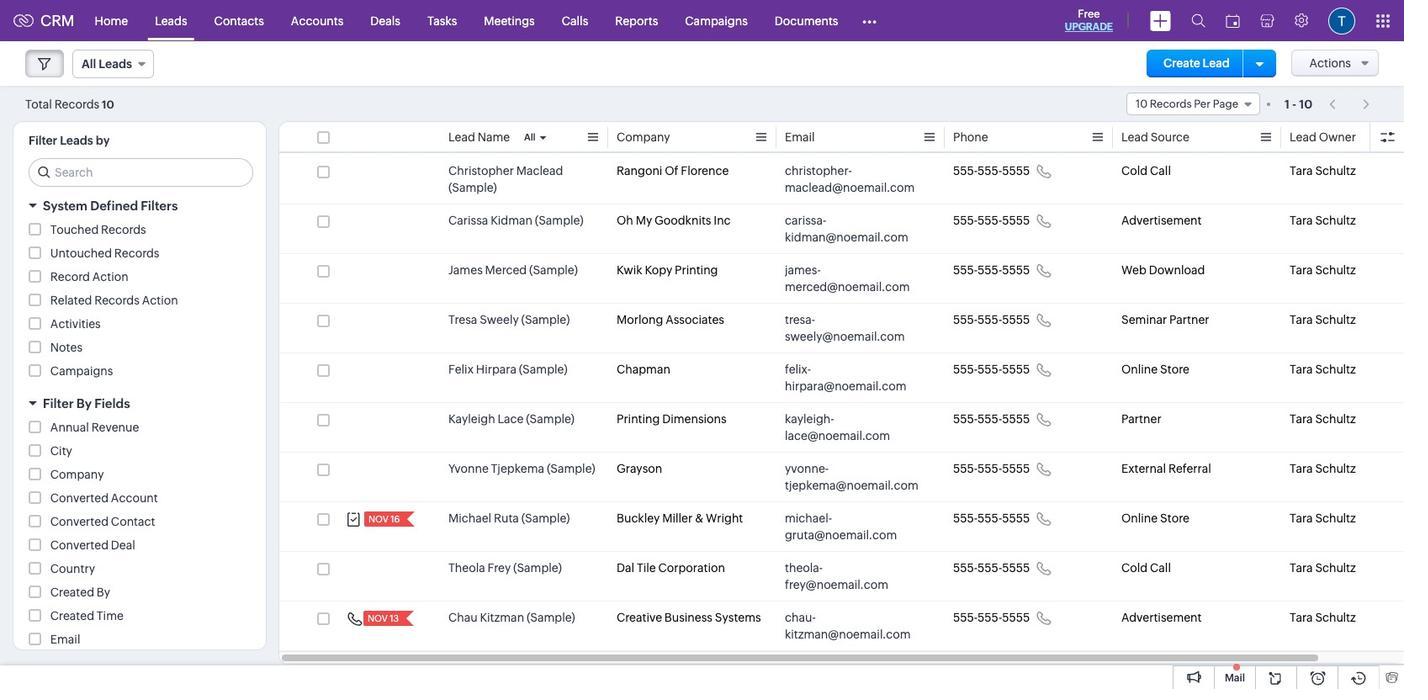 Task type: vqa. For each thing, say whether or not it's contained in the screenshot.
"logo" on the top left of the page
no



Task type: describe. For each thing, give the bounding box(es) containing it.
0 vertical spatial email
[[785, 130, 815, 144]]

nov for michael
[[369, 514, 389, 524]]

schultz for kayleigh- lace@noemail.com
[[1316, 412, 1356, 426]]

(sample) for felix hirpara (sample)
[[519, 363, 568, 376]]

leads for all leads
[[99, 57, 132, 71]]

555-555-5555 for kayleigh- lace@noemail.com
[[953, 412, 1030, 426]]

online store for michael- gruta@noemail.com
[[1122, 512, 1190, 525]]

deal
[[111, 539, 135, 552]]

0 horizontal spatial partner
[[1122, 412, 1162, 426]]

tara for kayleigh- lace@noemail.com
[[1290, 412, 1313, 426]]

james-
[[785, 263, 821, 277]]

tile
[[637, 561, 656, 575]]

cold call for christopher- maclead@noemail.com
[[1122, 164, 1171, 178]]

theola-
[[785, 561, 823, 575]]

contacts
[[214, 14, 264, 27]]

profile image
[[1329, 7, 1356, 34]]

kayleigh lace (sample) link
[[449, 411, 575, 428]]

nov for chau
[[368, 613, 388, 624]]

555-555-5555 for christopher- maclead@noemail.com
[[953, 164, 1030, 178]]

0 horizontal spatial action
[[92, 270, 128, 284]]

untouched records
[[50, 247, 159, 260]]

(sample) for kayleigh lace (sample)
[[526, 412, 575, 426]]

store for felix- hirpara@noemail.com
[[1161, 363, 1190, 376]]

frey@noemail.com
[[785, 578, 889, 592]]

5555 for michael- gruta@noemail.com
[[1002, 512, 1030, 525]]

kayleigh-
[[785, 412, 834, 426]]

converted for converted contact
[[50, 515, 109, 528]]

grayson
[[617, 462, 662, 475]]

Other Modules field
[[852, 7, 888, 34]]

online store for felix- hirpara@noemail.com
[[1122, 363, 1190, 376]]

country
[[50, 562, 95, 576]]

crm link
[[13, 12, 75, 29]]

555-555-5555 for felix- hirpara@noemail.com
[[953, 363, 1030, 376]]

(sample) for theola frey (sample)
[[513, 561, 562, 575]]

crm
[[40, 12, 75, 29]]

record
[[50, 270, 90, 284]]

florence
[[681, 164, 729, 178]]

michael- gruta@noemail.com link
[[785, 510, 920, 544]]

christopher maclead (sample)
[[449, 164, 563, 194]]

tara schultz for chau- kitzman@noemail.com
[[1290, 611, 1356, 624]]

yvonne- tjepkema@noemail.com link
[[785, 460, 920, 494]]

systems
[[715, 611, 761, 624]]

schultz for chau- kitzman@noemail.com
[[1316, 611, 1356, 624]]

dal tile corporation
[[617, 561, 725, 575]]

theola- frey@noemail.com link
[[785, 560, 920, 593]]

felix hirpara (sample) link
[[449, 361, 568, 378]]

Search text field
[[29, 159, 252, 186]]

buckley
[[617, 512, 660, 525]]

create menu image
[[1150, 11, 1171, 31]]

tresa sweely (sample) link
[[449, 311, 570, 328]]

city
[[50, 444, 72, 458]]

james- merced@noemail.com
[[785, 263, 910, 294]]

external referral
[[1122, 462, 1212, 475]]

5555 for yvonne- tjepkema@noemail.com
[[1002, 462, 1030, 475]]

untouched
[[50, 247, 112, 260]]

tara schultz for michael- gruta@noemail.com
[[1290, 512, 1356, 525]]

activities
[[50, 317, 101, 331]]

accounts
[[291, 14, 344, 27]]

per
[[1194, 98, 1211, 110]]

10 for 1 - 10
[[1300, 97, 1313, 111]]

calls link
[[548, 0, 602, 41]]

tara schultz for yvonne- tjepkema@noemail.com
[[1290, 462, 1356, 475]]

1
[[1285, 97, 1290, 111]]

leads for filter leads by
[[60, 134, 93, 147]]

nov 13 link
[[364, 611, 401, 626]]

reports
[[615, 14, 658, 27]]

kayleigh
[[449, 412, 495, 426]]

associates
[[666, 313, 725, 327]]

(sample) for yvonne tjepkema (sample)
[[547, 462, 596, 475]]

tresa-
[[785, 313, 816, 327]]

tresa- sweely@noemail.com
[[785, 313, 905, 343]]

free upgrade
[[1065, 8, 1113, 33]]

call for christopher- maclead@noemail.com
[[1150, 164, 1171, 178]]

creative business systems
[[617, 611, 761, 624]]

filter for filter leads by
[[29, 134, 57, 147]]

chau- kitzman@noemail.com link
[[785, 609, 920, 643]]

christopher- maclead@noemail.com
[[785, 164, 915, 194]]

nov 16
[[369, 514, 400, 524]]

christopher maclead (sample) link
[[449, 162, 600, 196]]

5555 for carissa- kidman@noemail.com
[[1002, 214, 1030, 227]]

filters
[[141, 199, 178, 213]]

tara schultz for carissa- kidman@noemail.com
[[1290, 214, 1356, 227]]

time
[[97, 609, 124, 623]]

christopher- maclead@noemail.com link
[[785, 162, 920, 196]]

lace
[[498, 412, 524, 426]]

tara schultz for kayleigh- lace@noemail.com
[[1290, 412, 1356, 426]]

5555 for christopher- maclead@noemail.com
[[1002, 164, 1030, 178]]

yvonne tjepkema (sample)
[[449, 462, 596, 475]]

tara for tresa- sweely@noemail.com
[[1290, 313, 1313, 327]]

corporation
[[658, 561, 725, 575]]

records for touched
[[101, 223, 146, 236]]

tara schultz for tresa- sweely@noemail.com
[[1290, 313, 1356, 327]]

yvonne- tjepkema@noemail.com
[[785, 462, 919, 492]]

tara schultz for james- merced@noemail.com
[[1290, 263, 1356, 277]]

sweely@noemail.com
[[785, 330, 905, 343]]

555-555-5555 for michael- gruta@noemail.com
[[953, 512, 1030, 525]]

555-555-5555 for yvonne- tjepkema@noemail.com
[[953, 462, 1030, 475]]

revenue
[[91, 421, 139, 434]]

online for michael- gruta@noemail.com
[[1122, 512, 1158, 525]]

0 horizontal spatial campaigns
[[50, 364, 113, 378]]

printing dimensions
[[617, 412, 727, 426]]

records for untouched
[[114, 247, 159, 260]]

of
[[665, 164, 679, 178]]

converted contact
[[50, 515, 155, 528]]

2 horizontal spatial leads
[[155, 14, 187, 27]]

5555 for felix- hirpara@noemail.com
[[1002, 363, 1030, 376]]

leads link
[[141, 0, 201, 41]]

inc
[[714, 214, 731, 227]]

5555 for tresa- sweely@noemail.com
[[1002, 313, 1030, 327]]

schultz for yvonne- tjepkema@noemail.com
[[1316, 462, 1356, 475]]

created for created by
[[50, 586, 94, 599]]

tasks link
[[414, 0, 471, 41]]

tara schultz for felix- hirpara@noemail.com
[[1290, 363, 1356, 376]]

lead owner
[[1290, 130, 1357, 144]]

account
[[111, 491, 158, 505]]

tara for yvonne- tjepkema@noemail.com
[[1290, 462, 1313, 475]]

gruta@noemail.com
[[785, 528, 897, 542]]

converted for converted account
[[50, 491, 109, 505]]

referral
[[1169, 462, 1212, 475]]

web
[[1122, 263, 1147, 277]]

carissa- kidman@noemail.com link
[[785, 212, 920, 246]]

dal
[[617, 561, 635, 575]]

notes
[[50, 341, 83, 354]]

owner
[[1319, 130, 1357, 144]]

christopher-
[[785, 164, 852, 178]]

wright
[[706, 512, 743, 525]]

deals
[[371, 14, 401, 27]]

maclead@noemail.com
[[785, 181, 915, 194]]

555-555-5555 for chau- kitzman@noemail.com
[[953, 611, 1030, 624]]

campaigns inside 'link'
[[685, 14, 748, 27]]

michael
[[449, 512, 492, 525]]

converted for converted deal
[[50, 539, 109, 552]]

morlong associates
[[617, 313, 725, 327]]

tara for felix- hirpara@noemail.com
[[1290, 363, 1313, 376]]

All Leads field
[[72, 50, 154, 78]]

555-555-5555 for james- merced@noemail.com
[[953, 263, 1030, 277]]

converted account
[[50, 491, 158, 505]]

search element
[[1182, 0, 1216, 41]]

kayleigh- lace@noemail.com link
[[785, 411, 920, 444]]

10 for total records 10
[[102, 98, 114, 111]]

yvonne
[[449, 462, 489, 475]]

5555 for theola- frey@noemail.com
[[1002, 561, 1030, 575]]

search image
[[1192, 13, 1206, 28]]

free
[[1078, 8, 1100, 20]]



Task type: locate. For each thing, give the bounding box(es) containing it.
5 schultz from the top
[[1316, 363, 1356, 376]]

chau kitzman (sample) link
[[449, 609, 575, 626]]

0 vertical spatial online store
[[1122, 363, 1190, 376]]

records for 10
[[1150, 98, 1192, 110]]

4 5555 from the top
[[1002, 313, 1030, 327]]

kidman
[[491, 214, 533, 227]]

leads right home link
[[155, 14, 187, 27]]

tara for michael- gruta@noemail.com
[[1290, 512, 1313, 525]]

schultz for tresa- sweely@noemail.com
[[1316, 313, 1356, 327]]

filter up annual
[[43, 396, 74, 411]]

michael ruta (sample)
[[449, 512, 570, 525]]

kopy
[[645, 263, 673, 277]]

cold call
[[1122, 164, 1171, 178], [1122, 561, 1171, 575]]

kidman@noemail.com
[[785, 231, 909, 244]]

2 vertical spatial converted
[[50, 539, 109, 552]]

company up rangoni on the top left of the page
[[617, 130, 670, 144]]

lead source
[[1122, 130, 1190, 144]]

carissa kidman (sample) link
[[449, 212, 584, 229]]

0 vertical spatial company
[[617, 130, 670, 144]]

theola- frey@noemail.com
[[785, 561, 889, 592]]

upgrade
[[1065, 21, 1113, 33]]

converted up converted contact
[[50, 491, 109, 505]]

5 555-555-5555 from the top
[[953, 363, 1030, 376]]

cold call for theola- frey@noemail.com
[[1122, 561, 1171, 575]]

records for related
[[94, 294, 140, 307]]

(sample)
[[449, 181, 497, 194], [535, 214, 584, 227], [529, 263, 578, 277], [521, 313, 570, 327], [519, 363, 568, 376], [526, 412, 575, 426], [547, 462, 596, 475], [521, 512, 570, 525], [513, 561, 562, 575], [527, 611, 575, 624]]

1 vertical spatial all
[[524, 132, 536, 142]]

(sample) inside christopher maclead (sample)
[[449, 181, 497, 194]]

system
[[43, 199, 87, 213]]

store down "external referral"
[[1161, 512, 1190, 525]]

name
[[478, 130, 510, 144]]

system defined filters
[[43, 199, 178, 213]]

(sample) right ruta
[[521, 512, 570, 525]]

schultz for james- merced@noemail.com
[[1316, 263, 1356, 277]]

0 vertical spatial cold
[[1122, 164, 1148, 178]]

online store down seminar partner
[[1122, 363, 1190, 376]]

all up maclead
[[524, 132, 536, 142]]

3 schultz from the top
[[1316, 263, 1356, 277]]

3 tara from the top
[[1290, 263, 1313, 277]]

leads inside field
[[99, 57, 132, 71]]

3 converted from the top
[[50, 539, 109, 552]]

(sample) right "hirpara"
[[519, 363, 568, 376]]

rangoni
[[617, 164, 663, 178]]

2 555-555-5555 from the top
[[953, 214, 1030, 227]]

partner right the seminar
[[1170, 313, 1210, 327]]

company down city at the left of the page
[[50, 468, 104, 481]]

created down the 'country'
[[50, 586, 94, 599]]

10 inside field
[[1136, 98, 1148, 110]]

6 555-555-5555 from the top
[[953, 412, 1030, 426]]

chau
[[449, 611, 478, 624]]

felix- hirpara@noemail.com link
[[785, 361, 920, 395]]

2 online from the top
[[1122, 512, 1158, 525]]

felix-
[[785, 363, 811, 376]]

filter for filter by fields
[[43, 396, 74, 411]]

2 created from the top
[[50, 609, 94, 623]]

(sample) for tresa sweely (sample)
[[521, 313, 570, 327]]

by up time
[[97, 586, 110, 599]]

4 tara from the top
[[1290, 313, 1313, 327]]

2 tara schultz from the top
[[1290, 214, 1356, 227]]

christopher
[[449, 164, 514, 178]]

my
[[636, 214, 652, 227]]

defined
[[90, 199, 138, 213]]

(sample) for christopher maclead (sample)
[[449, 181, 497, 194]]

7 tara schultz from the top
[[1290, 462, 1356, 475]]

1 cold from the top
[[1122, 164, 1148, 178]]

source
[[1151, 130, 1190, 144]]

tjepkema
[[491, 462, 545, 475]]

yvonne tjepkema (sample) link
[[449, 460, 596, 477]]

lead inside create lead button
[[1203, 56, 1230, 70]]

4 schultz from the top
[[1316, 313, 1356, 327]]

2 tara from the top
[[1290, 214, 1313, 227]]

lead right create
[[1203, 56, 1230, 70]]

1 created from the top
[[50, 586, 94, 599]]

printing
[[675, 263, 718, 277], [617, 412, 660, 426]]

1 vertical spatial online
[[1122, 512, 1158, 525]]

records inside field
[[1150, 98, 1192, 110]]

5555 for james- merced@noemail.com
[[1002, 263, 1030, 277]]

action down untouched records
[[142, 294, 178, 307]]

email down the 'created time'
[[50, 633, 80, 646]]

2 horizontal spatial 10
[[1300, 97, 1313, 111]]

nov left 16
[[369, 514, 389, 524]]

cold
[[1122, 164, 1148, 178], [1122, 561, 1148, 575]]

by
[[96, 134, 110, 147]]

dimensions
[[662, 412, 727, 426]]

3 555-555-5555 from the top
[[953, 263, 1030, 277]]

(sample) right sweely
[[521, 313, 570, 327]]

1 horizontal spatial campaigns
[[685, 14, 748, 27]]

8 tara from the top
[[1290, 512, 1313, 525]]

nov left 13
[[368, 613, 388, 624]]

annual
[[50, 421, 89, 434]]

schultz for carissa- kidman@noemail.com
[[1316, 214, 1356, 227]]

all up total records 10
[[82, 57, 96, 71]]

1 vertical spatial call
[[1150, 561, 1171, 575]]

row group containing christopher maclead (sample)
[[279, 155, 1405, 651]]

555-555-5555 for carissa- kidman@noemail.com
[[953, 214, 1030, 227]]

store for michael- gruta@noemail.com
[[1161, 512, 1190, 525]]

navigation
[[1321, 92, 1379, 116]]

1 tara schultz from the top
[[1290, 164, 1356, 178]]

seminar
[[1122, 313, 1167, 327]]

7 5555 from the top
[[1002, 462, 1030, 475]]

creative
[[617, 611, 662, 624]]

0 vertical spatial all
[[82, 57, 96, 71]]

(sample) for chau kitzman (sample)
[[527, 611, 575, 624]]

1 converted from the top
[[50, 491, 109, 505]]

0 vertical spatial leads
[[155, 14, 187, 27]]

10 schultz from the top
[[1316, 611, 1356, 624]]

tara for james- merced@noemail.com
[[1290, 263, 1313, 277]]

1 vertical spatial cold
[[1122, 561, 1148, 575]]

row group
[[279, 155, 1405, 651]]

555-
[[953, 164, 978, 178], [978, 164, 1002, 178], [953, 214, 978, 227], [978, 214, 1002, 227], [953, 263, 978, 277], [978, 263, 1002, 277], [953, 313, 978, 327], [978, 313, 1002, 327], [953, 363, 978, 376], [978, 363, 1002, 376], [953, 412, 978, 426], [978, 412, 1002, 426], [953, 462, 978, 475], [978, 462, 1002, 475], [953, 512, 978, 525], [978, 512, 1002, 525], [953, 561, 978, 575], [978, 561, 1002, 575], [953, 611, 978, 624], [978, 611, 1002, 624]]

lead for lead source
[[1122, 130, 1149, 144]]

by inside dropdown button
[[76, 396, 92, 411]]

tara for carissa- kidman@noemail.com
[[1290, 214, 1313, 227]]

chau kitzman (sample)
[[449, 611, 575, 624]]

1 cold call from the top
[[1122, 164, 1171, 178]]

nov 13
[[368, 613, 399, 624]]

6 tara schultz from the top
[[1290, 412, 1356, 426]]

call for theola- frey@noemail.com
[[1150, 561, 1171, 575]]

call
[[1150, 164, 1171, 178], [1150, 561, 1171, 575]]

calendar image
[[1226, 14, 1240, 27]]

1 online from the top
[[1122, 363, 1158, 376]]

0 horizontal spatial company
[[50, 468, 104, 481]]

james
[[449, 263, 483, 277]]

cold for theola- frey@noemail.com
[[1122, 561, 1148, 575]]

fields
[[94, 396, 130, 411]]

goodknits
[[655, 214, 711, 227]]

buckley miller & wright
[[617, 512, 743, 525]]

1 horizontal spatial 10
[[1136, 98, 1148, 110]]

records up "filter leads by"
[[54, 97, 99, 111]]

7 555-555-5555 from the top
[[953, 462, 1030, 475]]

lead left name
[[449, 130, 475, 144]]

9 schultz from the top
[[1316, 561, 1356, 575]]

frey
[[488, 561, 511, 575]]

1 online store from the top
[[1122, 363, 1190, 376]]

1 vertical spatial online store
[[1122, 512, 1190, 525]]

0 vertical spatial store
[[1161, 363, 1190, 376]]

by for filter
[[76, 396, 92, 411]]

printing right kopy
[[675, 263, 718, 277]]

1 555-555-5555 from the top
[[953, 164, 1030, 178]]

555-555-5555 for tresa- sweely@noemail.com
[[953, 313, 1030, 327]]

1 5555 from the top
[[1002, 164, 1030, 178]]

home link
[[81, 0, 141, 41]]

partner up external
[[1122, 412, 1162, 426]]

create lead
[[1164, 56, 1230, 70]]

lead down 1 - 10
[[1290, 130, 1317, 144]]

by up annual revenue
[[76, 396, 92, 411]]

8 5555 from the top
[[1002, 512, 1030, 525]]

10 tara schultz from the top
[[1290, 611, 1356, 624]]

(sample) right tjepkema
[[547, 462, 596, 475]]

9 5555 from the top
[[1002, 561, 1030, 575]]

8 tara schultz from the top
[[1290, 512, 1356, 525]]

filter inside dropdown button
[[43, 396, 74, 411]]

0 vertical spatial action
[[92, 270, 128, 284]]

lead for lead name
[[449, 130, 475, 144]]

0 vertical spatial converted
[[50, 491, 109, 505]]

created down created by
[[50, 609, 94, 623]]

1 horizontal spatial email
[[785, 130, 815, 144]]

2 call from the top
[[1150, 561, 1171, 575]]

0 horizontal spatial printing
[[617, 412, 660, 426]]

filter leads by
[[29, 134, 110, 147]]

6 5555 from the top
[[1002, 412, 1030, 426]]

8 schultz from the top
[[1316, 512, 1356, 525]]

create menu element
[[1140, 0, 1182, 41]]

meetings
[[484, 14, 535, 27]]

1 vertical spatial created
[[50, 609, 94, 623]]

advertisement
[[1122, 214, 1202, 227], [1122, 611, 1202, 624]]

6 tara from the top
[[1290, 412, 1313, 426]]

nov
[[369, 514, 389, 524], [368, 613, 388, 624]]

0 vertical spatial printing
[[675, 263, 718, 277]]

by for created
[[97, 586, 110, 599]]

10 5555 from the top
[[1002, 611, 1030, 624]]

7 schultz from the top
[[1316, 462, 1356, 475]]

3 tara schultz from the top
[[1290, 263, 1356, 277]]

tara for chau- kitzman@noemail.com
[[1290, 611, 1313, 624]]

oh
[[617, 214, 634, 227]]

1 vertical spatial cold call
[[1122, 561, 1171, 575]]

0 horizontal spatial by
[[76, 396, 92, 411]]

online down the seminar
[[1122, 363, 1158, 376]]

leads left "by"
[[60, 134, 93, 147]]

external
[[1122, 462, 1166, 475]]

records down touched records
[[114, 247, 159, 260]]

10 up "by"
[[102, 98, 114, 111]]

online
[[1122, 363, 1158, 376], [1122, 512, 1158, 525]]

0 horizontal spatial all
[[82, 57, 96, 71]]

1 vertical spatial advertisement
[[1122, 611, 1202, 624]]

michael-
[[785, 512, 832, 525]]

(sample) right merced
[[529, 263, 578, 277]]

tresa sweely (sample)
[[449, 313, 570, 327]]

action up related records action
[[92, 270, 128, 284]]

1 vertical spatial company
[[50, 468, 104, 481]]

0 vertical spatial cold call
[[1122, 164, 1171, 178]]

1 vertical spatial leads
[[99, 57, 132, 71]]

2 advertisement from the top
[[1122, 611, 1202, 624]]

1 vertical spatial store
[[1161, 512, 1190, 525]]

filter down total
[[29, 134, 57, 147]]

all for all leads
[[82, 57, 96, 71]]

1 store from the top
[[1161, 363, 1190, 376]]

by
[[76, 396, 92, 411], [97, 586, 110, 599]]

1 tara from the top
[[1290, 164, 1313, 178]]

(sample) right frey
[[513, 561, 562, 575]]

yvonne-
[[785, 462, 829, 475]]

2 vertical spatial leads
[[60, 134, 93, 147]]

10 right '-'
[[1300, 97, 1313, 111]]

9 555-555-5555 from the top
[[953, 561, 1030, 575]]

555-555-5555 for theola- frey@noemail.com
[[953, 561, 1030, 575]]

theola frey (sample) link
[[449, 560, 562, 576]]

schultz for christopher- maclead@noemail.com
[[1316, 164, 1356, 178]]

1 vertical spatial campaigns
[[50, 364, 113, 378]]

2 online store from the top
[[1122, 512, 1190, 525]]

all inside field
[[82, 57, 96, 71]]

email up christopher-
[[785, 130, 815, 144]]

0 vertical spatial partner
[[1170, 313, 1210, 327]]

1 vertical spatial nov
[[368, 613, 388, 624]]

records for total
[[54, 97, 99, 111]]

chau- kitzman@noemail.com
[[785, 611, 911, 641]]

tara for christopher- maclead@noemail.com
[[1290, 164, 1313, 178]]

0 horizontal spatial leads
[[60, 134, 93, 147]]

tara schultz
[[1290, 164, 1356, 178], [1290, 214, 1356, 227], [1290, 263, 1356, 277], [1290, 313, 1356, 327], [1290, 363, 1356, 376], [1290, 412, 1356, 426], [1290, 462, 1356, 475], [1290, 512, 1356, 525], [1290, 561, 1356, 575], [1290, 611, 1356, 624]]

campaigns down notes
[[50, 364, 113, 378]]

records down record action
[[94, 294, 140, 307]]

(sample) down 'christopher'
[[449, 181, 497, 194]]

5 5555 from the top
[[1002, 363, 1030, 376]]

0 vertical spatial created
[[50, 586, 94, 599]]

1 horizontal spatial leads
[[99, 57, 132, 71]]

9 tara from the top
[[1290, 561, 1313, 575]]

schultz for felix- hirpara@noemail.com
[[1316, 363, 1356, 376]]

(sample) right kitzman
[[527, 611, 575, 624]]

0 horizontal spatial 10
[[102, 98, 114, 111]]

0 vertical spatial filter
[[29, 134, 57, 147]]

advertisement for chau- kitzman@noemail.com
[[1122, 611, 1202, 624]]

miller
[[662, 512, 693, 525]]

(sample) inside 'link'
[[521, 512, 570, 525]]

10 up lead source
[[1136, 98, 1148, 110]]

campaigns right reports
[[685, 14, 748, 27]]

2 5555 from the top
[[1002, 214, 1030, 227]]

2 cold call from the top
[[1122, 561, 1171, 575]]

record action
[[50, 270, 128, 284]]

5 tara schultz from the top
[[1290, 363, 1356, 376]]

8 555-555-5555 from the top
[[953, 512, 1030, 525]]

0 horizontal spatial email
[[50, 633, 80, 646]]

1 advertisement from the top
[[1122, 214, 1202, 227]]

create
[[1164, 56, 1201, 70]]

1 call from the top
[[1150, 164, 1171, 178]]

0 vertical spatial call
[[1150, 164, 1171, 178]]

deals link
[[357, 0, 414, 41]]

carissa-
[[785, 214, 827, 227]]

all
[[82, 57, 96, 71], [524, 132, 536, 142]]

7 tara from the top
[[1290, 462, 1313, 475]]

filter by fields
[[43, 396, 130, 411]]

10 inside total records 10
[[102, 98, 114, 111]]

0 vertical spatial advertisement
[[1122, 214, 1202, 227]]

printing up grayson
[[617, 412, 660, 426]]

2 converted from the top
[[50, 515, 109, 528]]

felix hirpara (sample)
[[449, 363, 568, 376]]

tara schultz for theola- frey@noemail.com
[[1290, 561, 1356, 575]]

1 horizontal spatial partner
[[1170, 313, 1210, 327]]

all for all
[[524, 132, 536, 142]]

online for felix- hirpara@noemail.com
[[1122, 363, 1158, 376]]

2 schultz from the top
[[1316, 214, 1356, 227]]

2 store from the top
[[1161, 512, 1190, 525]]

(sample) for carissa kidman (sample)
[[535, 214, 584, 227]]

chau-
[[785, 611, 816, 624]]

online down external
[[1122, 512, 1158, 525]]

maclead
[[517, 164, 563, 178]]

records left per
[[1150, 98, 1192, 110]]

555-555-5555
[[953, 164, 1030, 178], [953, 214, 1030, 227], [953, 263, 1030, 277], [953, 313, 1030, 327], [953, 363, 1030, 376], [953, 412, 1030, 426], [953, 462, 1030, 475], [953, 512, 1030, 525], [953, 561, 1030, 575], [953, 611, 1030, 624]]

1 horizontal spatial printing
[[675, 263, 718, 277]]

0 vertical spatial by
[[76, 396, 92, 411]]

(sample) for james merced (sample)
[[529, 263, 578, 277]]

1 vertical spatial email
[[50, 633, 80, 646]]

rangoni of florence
[[617, 164, 729, 178]]

6 schultz from the top
[[1316, 412, 1356, 426]]

4 555-555-5555 from the top
[[953, 313, 1030, 327]]

1 vertical spatial partner
[[1122, 412, 1162, 426]]

9 tara schultz from the top
[[1290, 561, 1356, 575]]

1 horizontal spatial by
[[97, 586, 110, 599]]

online store
[[1122, 363, 1190, 376], [1122, 512, 1190, 525]]

10 555-555-5555 from the top
[[953, 611, 1030, 624]]

contact
[[111, 515, 155, 528]]

0 vertical spatial campaigns
[[685, 14, 748, 27]]

lead for lead owner
[[1290, 130, 1317, 144]]

1 vertical spatial converted
[[50, 515, 109, 528]]

profile element
[[1319, 0, 1366, 41]]

created for created time
[[50, 609, 94, 623]]

(sample) for michael ruta (sample)
[[521, 512, 570, 525]]

schultz for theola- frey@noemail.com
[[1316, 561, 1356, 575]]

records down defined
[[101, 223, 146, 236]]

contacts link
[[201, 0, 278, 41]]

converted up converted deal on the bottom
[[50, 515, 109, 528]]

tara schultz for christopher- maclead@noemail.com
[[1290, 164, 1356, 178]]

store down seminar partner
[[1161, 363, 1190, 376]]

10 tara from the top
[[1290, 611, 1313, 624]]

cold for christopher- maclead@noemail.com
[[1122, 164, 1148, 178]]

1 schultz from the top
[[1316, 164, 1356, 178]]

created by
[[50, 586, 110, 599]]

online store down "external referral"
[[1122, 512, 1190, 525]]

actions
[[1310, 56, 1352, 70]]

home
[[95, 14, 128, 27]]

1 vertical spatial printing
[[617, 412, 660, 426]]

campaigns
[[685, 14, 748, 27], [50, 364, 113, 378]]

0 vertical spatial online
[[1122, 363, 1158, 376]]

accounts link
[[278, 0, 357, 41]]

1 horizontal spatial action
[[142, 294, 178, 307]]

10 Records Per Page field
[[1127, 93, 1261, 115]]

4 tara schultz from the top
[[1290, 313, 1356, 327]]

oh my goodknits inc
[[617, 214, 731, 227]]

schultz for michael- gruta@noemail.com
[[1316, 512, 1356, 525]]

5555 for chau- kitzman@noemail.com
[[1002, 611, 1030, 624]]

advertisement for carissa- kidman@noemail.com
[[1122, 214, 1202, 227]]

1 vertical spatial action
[[142, 294, 178, 307]]

lead left source
[[1122, 130, 1149, 144]]

1 vertical spatial filter
[[43, 396, 74, 411]]

carissa kidman (sample)
[[449, 214, 584, 227]]

1 vertical spatial by
[[97, 586, 110, 599]]

0 vertical spatial nov
[[369, 514, 389, 524]]

chapman
[[617, 363, 671, 376]]

(sample) right kidman
[[535, 214, 584, 227]]

1 horizontal spatial all
[[524, 132, 536, 142]]

(sample) right lace
[[526, 412, 575, 426]]

3 5555 from the top
[[1002, 263, 1030, 277]]

tara for theola- frey@noemail.com
[[1290, 561, 1313, 575]]

2 cold from the top
[[1122, 561, 1148, 575]]

5 tara from the top
[[1290, 363, 1313, 376]]

converted up the 'country'
[[50, 539, 109, 552]]

leads down 'home'
[[99, 57, 132, 71]]

system defined filters button
[[13, 191, 266, 220]]

1 horizontal spatial company
[[617, 130, 670, 144]]

5555 for kayleigh- lace@noemail.com
[[1002, 412, 1030, 426]]



